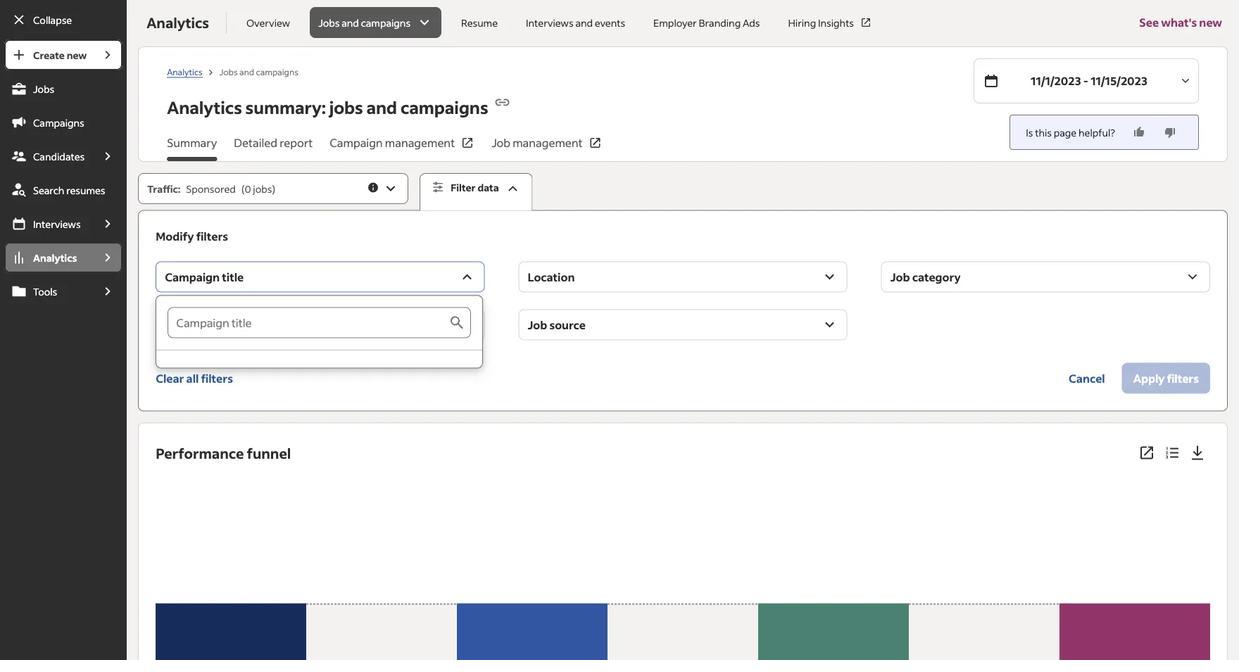 Task type: vqa. For each thing, say whether or not it's contained in the screenshot.
Your phone number PHONE FIELD
no



Task type: describe. For each thing, give the bounding box(es) containing it.
see what's new button
[[1140, 0, 1223, 46]]

detailed report link
[[234, 135, 313, 161]]

new inside button
[[1200, 15, 1223, 30]]

helpful?
[[1079, 126, 1116, 139]]

job for job source
[[528, 318, 547, 332]]

all
[[186, 371, 199, 386]]

search resumes link
[[4, 175, 123, 206]]

sponsored
[[186, 182, 236, 195]]

interviews and events link
[[518, 7, 634, 38]]

overview
[[246, 16, 290, 29]]

job management
[[492, 136, 583, 150]]

campaigns
[[33, 116, 84, 129]]

create new link
[[4, 39, 93, 70]]

performance
[[156, 444, 244, 462]]

menu bar containing create new
[[0, 39, 127, 661]]

job source button
[[519, 310, 848, 341]]

show shareable url image
[[494, 94, 511, 111]]

traffic: sponsored ( 0 jobs )
[[147, 182, 275, 195]]

resume
[[461, 16, 498, 29]]

filter data button
[[420, 173, 533, 211]]

hiring
[[788, 16, 816, 29]]

2 apply start rate image from the top
[[608, 604, 759, 661]]

1 apply start rate image from the top
[[608, 477, 759, 661]]

hiring insights link
[[780, 7, 881, 38]]

performance funnel
[[156, 444, 291, 462]]

see what's new
[[1140, 15, 1223, 30]]

events
[[595, 16, 625, 29]]

job for job category
[[891, 270, 910, 284]]

1 vertical spatial jobs
[[253, 182, 272, 195]]

campaign for campaign title
[[165, 270, 220, 284]]

report
[[280, 136, 313, 150]]

filter
[[451, 181, 476, 194]]

ads
[[743, 16, 760, 29]]

insights
[[818, 16, 854, 29]]

is this page helpful?
[[1026, 126, 1116, 139]]

source
[[550, 318, 586, 332]]

jobs inside button
[[318, 16, 340, 29]]

campaigns inside button
[[361, 16, 411, 29]]

management for job management
[[513, 136, 583, 150]]

is
[[1026, 126, 1033, 139]]

1 vertical spatial analytics link
[[4, 242, 93, 273]]

create new
[[33, 49, 87, 61]]

table view image
[[1164, 445, 1181, 462]]

branding
[[699, 16, 741, 29]]

impressions image
[[156, 477, 306, 661]]

this page is helpful image
[[1132, 125, 1147, 139]]

(
[[241, 182, 245, 195]]

analytics summary: jobs and campaigns
[[167, 96, 488, 118]]

2 vertical spatial campaigns
[[401, 96, 488, 118]]

clear all filters
[[156, 371, 233, 386]]

clear all filters button
[[156, 363, 233, 394]]

location button
[[519, 262, 848, 293]]

job for job management
[[492, 136, 511, 150]]

interviews for interviews and events
[[526, 16, 574, 29]]

jobs and campaigns inside the jobs and campaigns button
[[318, 16, 411, 29]]

traffic:
[[147, 182, 181, 195]]

this page is not helpful image
[[1163, 125, 1178, 139]]

cancel
[[1069, 371, 1105, 386]]

0 horizontal spatial jobs and campaigns
[[220, 66, 299, 77]]

clear
[[156, 371, 184, 386]]

page
[[1054, 126, 1077, 139]]

1 horizontal spatial jobs
[[220, 66, 238, 77]]

candidates
[[33, 150, 85, 163]]

campaign title list box
[[156, 296, 483, 368]]

see
[[1140, 15, 1159, 30]]

-
[[1084, 74, 1089, 88]]

campaign management link
[[330, 135, 475, 161]]

employer branding ads link
[[645, 7, 769, 38]]

detailed
[[234, 136, 277, 150]]

0
[[245, 182, 251, 195]]



Task type: locate. For each thing, give the bounding box(es) containing it.
1 management from the left
[[385, 136, 455, 150]]

0 vertical spatial jobs
[[329, 96, 363, 118]]

what's
[[1162, 15, 1197, 30]]

summary:
[[245, 96, 326, 118]]

1 horizontal spatial new
[[1200, 15, 1223, 30]]

2 management from the left
[[513, 136, 583, 150]]

1 vertical spatial jobs
[[220, 66, 238, 77]]

interviews
[[526, 16, 574, 29], [33, 218, 81, 230]]

new right create
[[67, 49, 87, 61]]

1 vertical spatial campaigns
[[256, 66, 299, 77]]

search
[[33, 184, 64, 196]]

employer branding ads
[[654, 16, 760, 29]]

filters right all
[[201, 371, 233, 386]]

1 vertical spatial campaign
[[165, 270, 220, 284]]

0 horizontal spatial job
[[492, 136, 511, 150]]

11/15/2023
[[1091, 74, 1148, 88]]

export as csv image
[[1190, 445, 1206, 462]]

jobs
[[329, 96, 363, 118], [253, 182, 272, 195]]

new
[[1200, 15, 1223, 30], [67, 49, 87, 61]]

management for campaign management
[[385, 136, 455, 150]]

11/1/2023
[[1031, 74, 1081, 88]]

management
[[385, 136, 455, 150], [513, 136, 583, 150]]

collapse button
[[4, 4, 123, 35]]

analytics link
[[167, 66, 203, 78], [4, 242, 93, 273]]

hiring insights
[[788, 16, 854, 29]]

0 horizontal spatial interviews
[[33, 218, 81, 230]]

0 vertical spatial campaigns
[[361, 16, 411, 29]]

campaigns
[[361, 16, 411, 29], [256, 66, 299, 77], [401, 96, 488, 118]]

resumes
[[66, 184, 105, 196]]

0 horizontal spatial campaign
[[165, 270, 220, 284]]

1 horizontal spatial jobs
[[329, 96, 363, 118]]

interviews down the "search resumes" link
[[33, 218, 81, 230]]

create
[[33, 49, 65, 61]]

jobs right 0
[[253, 182, 272, 195]]

analytics
[[147, 13, 209, 32], [167, 66, 203, 77], [167, 96, 242, 118], [33, 251, 77, 264]]

campaign left title
[[165, 270, 220, 284]]

clicks image
[[457, 477, 608, 661]]

category
[[913, 270, 961, 284]]

1 horizontal spatial management
[[513, 136, 583, 150]]

this
[[1035, 126, 1052, 139]]

2 apply completion rate image from the top
[[909, 604, 1060, 661]]

0 vertical spatial jobs
[[318, 16, 340, 29]]

interviews and events
[[526, 16, 625, 29]]

data
[[478, 181, 499, 194]]

menu bar
[[0, 39, 127, 661]]

analytics inside menu bar
[[33, 251, 77, 264]]

Campaign title field
[[168, 307, 449, 338]]

campaign for campaign management
[[330, 136, 383, 150]]

location
[[528, 270, 575, 284]]

detailed report
[[234, 136, 313, 150]]

job category button
[[882, 262, 1211, 293]]

1 horizontal spatial jobs and campaigns
[[318, 16, 411, 29]]

campaign down analytics summary: jobs and campaigns
[[330, 136, 383, 150]]

funnel
[[247, 444, 291, 462]]

jobs
[[318, 16, 340, 29], [220, 66, 238, 77], [33, 82, 54, 95]]

interviews for interviews
[[33, 218, 81, 230]]

0 vertical spatial filters
[[196, 229, 228, 243]]

2 click through rate image from the top
[[306, 604, 457, 661]]

1 vertical spatial job
[[891, 270, 910, 284]]

1 vertical spatial new
[[67, 49, 87, 61]]

this filters data based on the type of traffic a job received, not the sponsored status of the job itself. some jobs may receive both sponsored and organic traffic. combined view shows all traffic. image
[[367, 181, 380, 194]]

candidates link
[[4, 141, 93, 172]]

filters right modify
[[196, 229, 228, 243]]

1 apply completion rate image from the top
[[909, 477, 1060, 661]]

campaign title
[[165, 270, 244, 284]]

tools link
[[4, 276, 93, 307]]

overview link
[[238, 7, 299, 38]]

1 horizontal spatial interviews
[[526, 16, 574, 29]]

campaign title button
[[156, 262, 485, 293]]

click through rate image
[[306, 477, 457, 661], [306, 604, 457, 661]]

campaign management
[[330, 136, 455, 150]]

0 horizontal spatial jobs
[[253, 182, 272, 195]]

1 click through rate image from the top
[[306, 477, 457, 661]]

2 horizontal spatial job
[[891, 270, 910, 284]]

tools
[[33, 285, 57, 298]]

filters
[[196, 229, 228, 243], [201, 371, 233, 386]]

apply starts image
[[759, 477, 909, 661]]

interviews inside interviews and events link
[[526, 16, 574, 29]]

resume link
[[453, 7, 506, 38]]

campaign
[[330, 136, 383, 150], [165, 270, 220, 284]]

campaign inside dropdown button
[[165, 270, 220, 284]]

0 vertical spatial analytics link
[[167, 66, 203, 78]]

campaigns link
[[4, 107, 123, 138]]

job inside job management link
[[492, 136, 511, 150]]

job down the show shareable url icon
[[492, 136, 511, 150]]

summary link
[[167, 135, 217, 161]]

new right 'what's'
[[1200, 15, 1223, 30]]

job
[[492, 136, 511, 150], [891, 270, 910, 284], [528, 318, 547, 332]]

employer
[[654, 16, 697, 29]]

interviews inside interviews link
[[33, 218, 81, 230]]

jobs link
[[4, 73, 123, 104]]

title
[[222, 270, 244, 284]]

applies image
[[1060, 477, 1211, 661]]

job source
[[528, 318, 586, 332]]

1 vertical spatial interviews
[[33, 218, 81, 230]]

0 vertical spatial new
[[1200, 15, 1223, 30]]

11/1/2023 - 11/15/2023
[[1031, 74, 1148, 88]]

jobs and campaigns button
[[310, 7, 442, 38]]

2 vertical spatial jobs
[[33, 82, 54, 95]]

0 vertical spatial interviews
[[526, 16, 574, 29]]

and inside button
[[342, 16, 359, 29]]

jobs and campaigns
[[318, 16, 411, 29], [220, 66, 299, 77]]

and
[[342, 16, 359, 29], [576, 16, 593, 29], [239, 66, 254, 77], [367, 96, 397, 118]]

0 vertical spatial campaign
[[330, 136, 383, 150]]

summary
[[167, 136, 217, 150]]

0 vertical spatial jobs and campaigns
[[318, 16, 411, 29]]

2 horizontal spatial jobs
[[318, 16, 340, 29]]

job management link
[[492, 135, 603, 161]]

apply start rate image
[[608, 477, 759, 661], [608, 604, 759, 661]]

filter data
[[451, 181, 499, 194]]

modify filters
[[156, 229, 228, 243]]

0 horizontal spatial analytics link
[[4, 242, 93, 273]]

job inside "job category" popup button
[[891, 270, 910, 284]]

job left source
[[528, 318, 547, 332]]

interviews left events
[[526, 16, 574, 29]]

job left category
[[891, 270, 910, 284]]

0 horizontal spatial management
[[385, 136, 455, 150]]

collapse
[[33, 13, 72, 26]]

filters inside button
[[201, 371, 233, 386]]

1 horizontal spatial analytics link
[[167, 66, 203, 78]]

1 horizontal spatial campaign
[[330, 136, 383, 150]]

job inside job source dropdown button
[[528, 318, 547, 332]]

jobs up campaign management
[[329, 96, 363, 118]]

0 horizontal spatial jobs
[[33, 82, 54, 95]]

0 vertical spatial job
[[492, 136, 511, 150]]

0 horizontal spatial new
[[67, 49, 87, 61]]

apply completion rate image
[[909, 477, 1060, 661], [909, 604, 1060, 661]]

)
[[272, 182, 275, 195]]

modify
[[156, 229, 194, 243]]

1 vertical spatial filters
[[201, 371, 233, 386]]

job category
[[891, 270, 961, 284]]

2 vertical spatial job
[[528, 318, 547, 332]]

interviews link
[[4, 208, 93, 239]]

cancel button
[[1058, 363, 1117, 394]]

search resumes
[[33, 184, 105, 196]]

1 horizontal spatial job
[[528, 318, 547, 332]]

1 vertical spatial jobs and campaigns
[[220, 66, 299, 77]]

view detailed report image
[[1139, 445, 1156, 462]]



